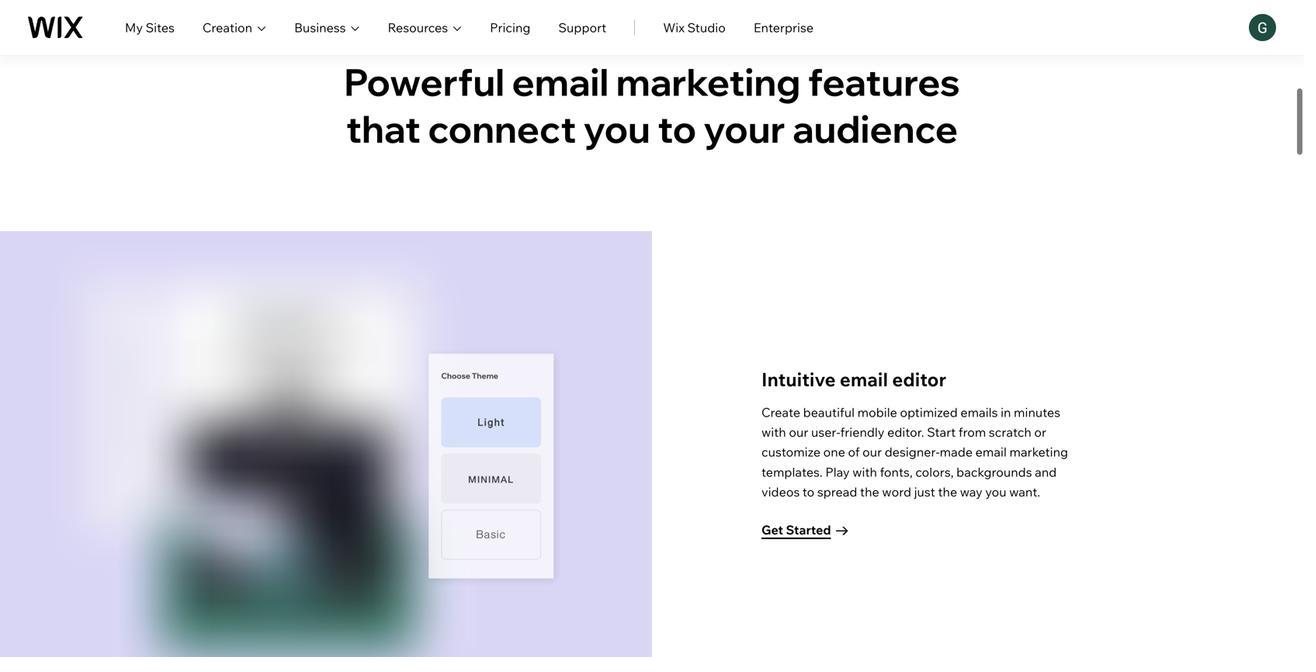 Task type: locate. For each thing, give the bounding box(es) containing it.
you
[[584, 105, 650, 152], [985, 484, 1006, 500]]

0 vertical spatial you
[[584, 105, 650, 152]]

0 horizontal spatial you
[[584, 105, 650, 152]]

get
[[761, 522, 783, 538]]

1 vertical spatial to
[[803, 484, 814, 500]]

0 horizontal spatial our
[[789, 425, 808, 440]]

with down "create"
[[761, 425, 786, 440]]

friendly
[[840, 425, 885, 440]]

email
[[512, 58, 609, 105], [840, 368, 888, 391], [975, 445, 1007, 460]]

0 vertical spatial to
[[658, 105, 696, 152]]

get started
[[761, 522, 831, 538]]

minutes
[[1014, 405, 1060, 420]]

beautiful
[[803, 405, 855, 420]]

email down support
[[512, 58, 609, 105]]

1 vertical spatial marketing
[[1009, 445, 1068, 460]]

our right of
[[862, 445, 882, 460]]

get started link
[[761, 520, 848, 542]]

scratch
[[989, 425, 1031, 440]]

0 horizontal spatial marketing
[[616, 58, 801, 105]]

to down the templates.
[[803, 484, 814, 500]]

fonts,
[[880, 464, 913, 480]]

business
[[294, 20, 346, 35]]

my sites
[[125, 20, 175, 35]]

mobile
[[857, 405, 897, 420]]

0 horizontal spatial the
[[860, 484, 879, 500]]

pricing link
[[490, 18, 530, 37]]

1 horizontal spatial email
[[840, 368, 888, 391]]

1 horizontal spatial to
[[803, 484, 814, 500]]

1 vertical spatial email
[[840, 368, 888, 391]]

email up mobile
[[840, 368, 888, 391]]

image of an email being designed, edited image
[[0, 231, 652, 657], [422, 348, 563, 587]]

templates.
[[761, 464, 823, 480]]

my
[[125, 20, 143, 35]]

0 horizontal spatial with
[[761, 425, 786, 440]]

0 vertical spatial email
[[512, 58, 609, 105]]

with down of
[[852, 464, 877, 480]]

2 vertical spatial email
[[975, 445, 1007, 460]]

0 horizontal spatial to
[[658, 105, 696, 152]]

in
[[1001, 405, 1011, 420]]

from
[[959, 425, 986, 440]]

play
[[825, 464, 850, 480]]

0 vertical spatial with
[[761, 425, 786, 440]]

connect
[[428, 105, 576, 152]]

create
[[761, 405, 800, 420]]

1 horizontal spatial with
[[852, 464, 877, 480]]

intuitive email editor
[[761, 368, 946, 391]]

marketing down or
[[1009, 445, 1068, 460]]

0 horizontal spatial email
[[512, 58, 609, 105]]

business button
[[294, 18, 360, 37]]

0 vertical spatial our
[[789, 425, 808, 440]]

the
[[860, 484, 879, 500], [938, 484, 957, 500]]

marketing down studio
[[616, 58, 801, 105]]

to inside "create beautiful mobile optimized emails in minutes with our user-friendly editor. start from scratch or customize one of our designer-made email marketing templates. play with fonts, colors, backgrounds and videos to spread the word just the way you want."
[[803, 484, 814, 500]]

our up customize
[[789, 425, 808, 440]]

marketing
[[616, 58, 801, 105], [1009, 445, 1068, 460]]

editor
[[892, 368, 946, 391]]

email up "backgrounds"
[[975, 445, 1007, 460]]

1 horizontal spatial marketing
[[1009, 445, 1068, 460]]

your
[[704, 105, 785, 152]]

to
[[658, 105, 696, 152], [803, 484, 814, 500]]

and
[[1035, 464, 1057, 480]]

email inside 'powerful email marketing features that connect you to your audience'
[[512, 58, 609, 105]]

2 horizontal spatial email
[[975, 445, 1007, 460]]

the left word
[[860, 484, 879, 500]]

1 vertical spatial you
[[985, 484, 1006, 500]]

to left your on the right top
[[658, 105, 696, 152]]

our
[[789, 425, 808, 440], [862, 445, 882, 460]]

create beautiful mobile optimized emails in minutes with our user-friendly editor. start from scratch or customize one of our designer-made email marketing templates. play with fonts, colors, backgrounds and videos to spread the word just the way you want.
[[761, 405, 1068, 500]]

creation button
[[203, 18, 266, 37]]

the right just
[[938, 484, 957, 500]]

0 vertical spatial marketing
[[616, 58, 801, 105]]

or
[[1034, 425, 1046, 440]]

1 vertical spatial with
[[852, 464, 877, 480]]

of
[[848, 445, 860, 460]]

profile image image
[[1249, 14, 1276, 41]]

1 horizontal spatial the
[[938, 484, 957, 500]]

wix studio
[[663, 20, 726, 35]]

you inside 'powerful email marketing features that connect you to your audience'
[[584, 105, 650, 152]]

1 horizontal spatial you
[[985, 484, 1006, 500]]

with
[[761, 425, 786, 440], [852, 464, 877, 480]]

pricing
[[490, 20, 530, 35]]

1 horizontal spatial our
[[862, 445, 882, 460]]

editor.
[[887, 425, 924, 440]]



Task type: describe. For each thing, give the bounding box(es) containing it.
audience
[[793, 105, 958, 152]]

just
[[914, 484, 935, 500]]

enterprise
[[754, 20, 814, 35]]

support
[[558, 20, 606, 35]]

colors,
[[915, 464, 954, 480]]

intuitive
[[761, 368, 836, 391]]

features
[[808, 58, 960, 105]]

powerful
[[344, 58, 505, 105]]

resources button
[[388, 18, 462, 37]]

email for intuitive
[[840, 368, 888, 391]]

word
[[882, 484, 911, 500]]

email for powerful
[[512, 58, 609, 105]]

videos
[[761, 484, 800, 500]]

to inside 'powerful email marketing features that connect you to your audience'
[[658, 105, 696, 152]]

marketing inside "create beautiful mobile optimized emails in minutes with our user-friendly editor. start from scratch or customize one of our designer-made email marketing templates. play with fonts, colors, backgrounds and videos to spread the word just the way you want."
[[1009, 445, 1068, 460]]

enterprise link
[[754, 18, 814, 37]]

optimized
[[900, 405, 958, 420]]

my sites link
[[125, 18, 175, 37]]

resources
[[388, 20, 448, 35]]

support link
[[558, 18, 606, 37]]

designer-
[[885, 445, 940, 460]]

emails
[[960, 405, 998, 420]]

powerful email marketing features that connect you to your audience
[[344, 58, 960, 152]]

start
[[927, 425, 956, 440]]

wix studio link
[[663, 18, 726, 37]]

spread
[[817, 484, 857, 500]]

backgrounds
[[956, 464, 1032, 480]]

marketing inside 'powerful email marketing features that connect you to your audience'
[[616, 58, 801, 105]]

1 vertical spatial our
[[862, 445, 882, 460]]

started
[[786, 522, 831, 538]]

2 the from the left
[[938, 484, 957, 500]]

1 the from the left
[[860, 484, 879, 500]]

one
[[823, 445, 845, 460]]

creation
[[203, 20, 252, 35]]

that
[[346, 105, 421, 152]]

want.
[[1009, 484, 1040, 500]]

made
[[940, 445, 973, 460]]

email inside "create beautiful mobile optimized emails in minutes with our user-friendly editor. start from scratch or customize one of our designer-made email marketing templates. play with fonts, colors, backgrounds and videos to spread the word just the way you want."
[[975, 445, 1007, 460]]

studio
[[687, 20, 726, 35]]

way
[[960, 484, 982, 500]]

customize
[[761, 445, 821, 460]]

sites
[[146, 20, 175, 35]]

you inside "create beautiful mobile optimized emails in minutes with our user-friendly editor. start from scratch or customize one of our designer-made email marketing templates. play with fonts, colors, backgrounds and videos to spread the word just the way you want."
[[985, 484, 1006, 500]]

wix
[[663, 20, 685, 35]]

user-
[[811, 425, 840, 440]]



Task type: vqa. For each thing, say whether or not it's contained in the screenshot.
change
no



